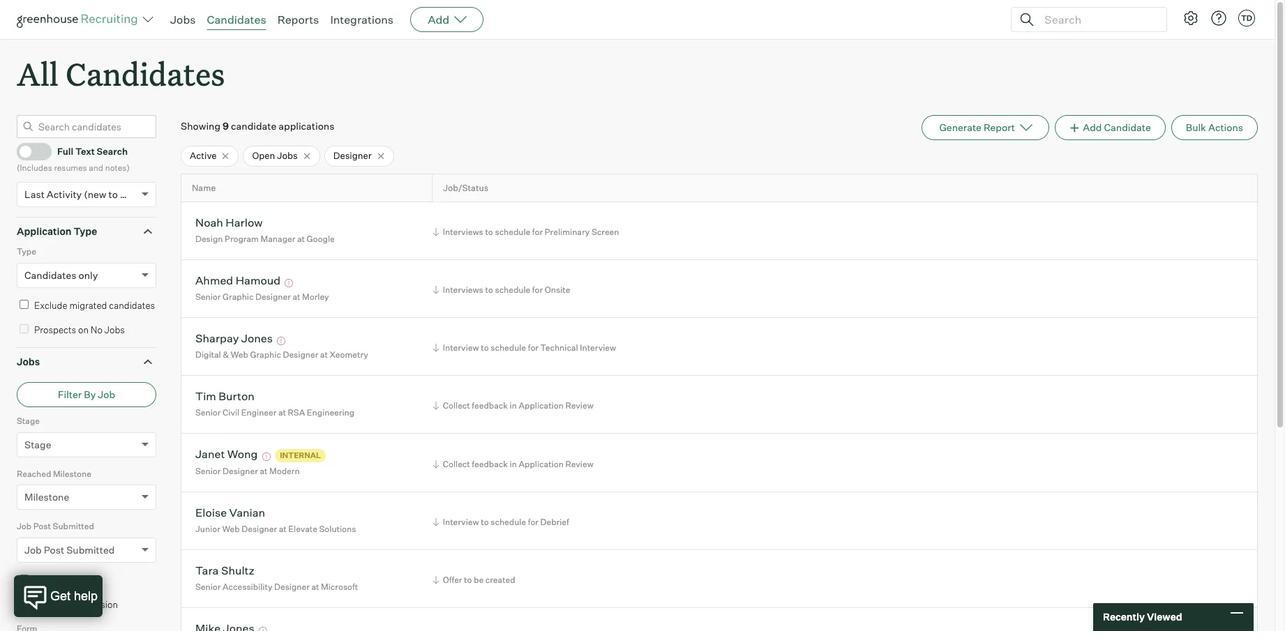 Task type: describe. For each thing, give the bounding box(es) containing it.
actions
[[1209, 122, 1244, 133]]

resumes
[[54, 163, 87, 173]]

for for onsite
[[533, 285, 543, 295]]

2 vertical spatial job
[[24, 544, 42, 556]]

generate report button
[[922, 115, 1050, 140]]

interviews to schedule for onsite link
[[431, 284, 574, 297]]

janet wong has been in application review for more than 5 days image
[[260, 453, 273, 462]]

0 vertical spatial type
[[74, 225, 97, 237]]

created
[[486, 575, 516, 586]]

generate
[[940, 122, 982, 133]]

interview for interview to schedule for technical interview
[[443, 343, 479, 353]]

designer inside eloise vanian junior web designer at elevate solutions
[[242, 524, 277, 535]]

add candidate
[[1084, 122, 1152, 133]]

elevate
[[289, 524, 318, 535]]

to for senior accessibility designer at microsoft
[[464, 575, 472, 586]]

prospects
[[34, 325, 76, 336]]

tim burton link
[[195, 390, 255, 406]]

reached milestone element
[[17, 468, 156, 520]]

generate report
[[940, 122, 1016, 133]]

viewed
[[1148, 612, 1183, 624]]

burton
[[219, 390, 255, 404]]

by
[[84, 389, 96, 401]]

9
[[223, 120, 229, 132]]

stage element
[[17, 415, 156, 468]]

application type
[[17, 225, 97, 237]]

shultz
[[221, 564, 255, 578]]

add button
[[411, 7, 484, 32]]

jobs left candidates link
[[170, 13, 196, 27]]

1 vertical spatial post
[[44, 544, 64, 556]]

jones
[[241, 332, 273, 346]]

sent
[[59, 575, 77, 586]]

review for senior civil engineer at rsa engineering
[[566, 401, 594, 411]]

bulk actions
[[1187, 122, 1244, 133]]

td button
[[1239, 10, 1256, 27]]

designer down sharpay jones has been in technical interview for more than 14 days image
[[283, 350, 319, 360]]

1 vertical spatial job
[[17, 522, 32, 532]]

candidates for candidates
[[207, 13, 266, 27]]

interviews to schedule for onsite
[[443, 285, 571, 295]]

pending submission
[[34, 600, 118, 611]]

designer down ahmed hamoud has been in onsite for more than 21 days image
[[256, 292, 291, 302]]

Search candidates field
[[17, 115, 156, 138]]

interview to schedule for technical interview link
[[431, 341, 620, 355]]

collect for senior civil engineer at rsa engineering
[[443, 401, 470, 411]]

internal
[[280, 451, 321, 461]]

hamoud
[[236, 274, 281, 288]]

technical
[[541, 343, 578, 353]]

reached milestone
[[17, 469, 91, 479]]

harlow
[[226, 216, 263, 230]]

collect feedback in application review link for senior civil engineer at rsa engineering
[[431, 399, 597, 413]]

interview for interview to schedule for debrief
[[443, 517, 479, 528]]

td
[[1242, 13, 1253, 23]]

program
[[225, 234, 259, 244]]

reached
[[17, 469, 51, 479]]

at down ahmed hamoud has been in onsite for more than 21 days image
[[293, 292, 300, 302]]

collect feedback in application review for senior designer at modern
[[443, 459, 594, 470]]

collect feedback in application review link for senior designer at modern
[[431, 458, 597, 471]]

pending
[[34, 600, 68, 611]]

name
[[192, 183, 216, 193]]

solutions
[[319, 524, 356, 535]]

jobs link
[[170, 13, 196, 27]]

sharpay jones link
[[195, 332, 273, 348]]

for for preliminary
[[533, 227, 543, 237]]

designer down the wong
[[223, 466, 258, 477]]

1 vertical spatial job post submitted
[[24, 544, 115, 556]]

ahmed hamoud
[[195, 274, 281, 288]]

design
[[195, 234, 223, 244]]

interviews to schedule for preliminary screen link
[[431, 226, 623, 239]]

1 vertical spatial submitted
[[66, 544, 115, 556]]

jobs right 'open'
[[277, 150, 298, 161]]

junior
[[195, 524, 220, 535]]

open jobs
[[252, 150, 298, 161]]

exclude migrated candidates
[[34, 300, 155, 311]]

bulk
[[1187, 122, 1207, 133]]

configure image
[[1183, 10, 1200, 27]]

schedule for debrief
[[491, 517, 526, 528]]

accessibility
[[223, 582, 273, 593]]

application for senior designer at modern
[[519, 459, 564, 470]]

in for senior designer at modern
[[510, 459, 517, 470]]

offer to be created
[[443, 575, 516, 586]]

jobs right 'no'
[[105, 325, 125, 336]]

candidates link
[[207, 13, 266, 27]]

schedule for onsite
[[495, 285, 531, 295]]

civil
[[223, 408, 240, 418]]

0 horizontal spatial type
[[17, 247, 36, 257]]

and
[[89, 163, 103, 173]]

bulk actions link
[[1172, 115, 1259, 140]]

0 vertical spatial job post submitted
[[17, 522, 94, 532]]

morley
[[302, 292, 329, 302]]

at for &
[[320, 350, 328, 360]]

senior inside tara shultz senior accessibility designer at microsoft
[[195, 582, 221, 593]]

0 horizontal spatial be
[[47, 575, 57, 586]]

at for harlow
[[297, 234, 305, 244]]

job post submitted element
[[17, 520, 156, 573]]

feedback for senior designer at modern
[[472, 459, 508, 470]]

mike jones has been in reference check for more than 10 days image
[[257, 628, 270, 632]]

offer to be created link
[[431, 574, 519, 587]]

collect for senior designer at modern
[[443, 459, 470, 470]]

0 vertical spatial post
[[33, 522, 51, 532]]

(new
[[84, 188, 107, 200]]

job inside button
[[98, 389, 115, 401]]

senior graphic designer at morley
[[195, 292, 329, 302]]

add candidate link
[[1056, 115, 1166, 140]]

add for add
[[428, 13, 450, 27]]

td button
[[1236, 7, 1259, 29]]

only
[[79, 269, 98, 281]]

candidate
[[1105, 122, 1152, 133]]

designer inside tara shultz senior accessibility designer at microsoft
[[274, 582, 310, 593]]

all
[[17, 53, 59, 94]]

last activity (new to old)
[[24, 188, 138, 200]]

janet
[[195, 448, 225, 462]]

schedule for technical
[[491, 343, 526, 353]]

greenhouse recruiting image
[[17, 11, 142, 28]]

no
[[91, 325, 103, 336]]

migrated
[[69, 300, 107, 311]]

at down janet wong has been in application review for more than 5 days icon
[[260, 466, 268, 477]]

senior designer at modern
[[195, 466, 300, 477]]

search
[[97, 146, 128, 157]]

Exclude migrated candidates checkbox
[[20, 300, 29, 309]]

tara shultz senior accessibility designer at microsoft
[[195, 564, 358, 593]]

add for add candidate
[[1084, 122, 1103, 133]]

full
[[57, 146, 73, 157]]



Task type: vqa. For each thing, say whether or not it's contained in the screenshot.
Harlow's at
yes



Task type: locate. For each thing, give the bounding box(es) containing it.
2 review from the top
[[566, 459, 594, 470]]

graphic down ahmed hamoud 'link'
[[223, 292, 254, 302]]

eloise vanian junior web designer at elevate solutions
[[195, 506, 356, 535]]

candidates down jobs link on the left top of page
[[66, 53, 225, 94]]

wong
[[227, 448, 258, 462]]

ahmed
[[195, 274, 233, 288]]

1 vertical spatial stage
[[24, 439, 51, 451]]

type down last activity (new to old)
[[74, 225, 97, 237]]

candidates inside the type element
[[24, 269, 76, 281]]

1 vertical spatial review
[[566, 459, 594, 470]]

0 vertical spatial job
[[98, 389, 115, 401]]

to inside interview to schedule for debrief link
[[481, 517, 489, 528]]

candidates for candidates only
[[24, 269, 76, 281]]

jobs down the prospects on no jobs checkbox
[[17, 356, 40, 368]]

be left 'created'
[[474, 575, 484, 586]]

interview to schedule for debrief link
[[431, 516, 573, 529]]

2 in from the top
[[510, 459, 517, 470]]

0 vertical spatial application
[[17, 225, 72, 237]]

at left google
[[297, 234, 305, 244]]

candidate reports are now available! apply filters and select "view in app" element
[[922, 115, 1050, 140]]

xeometry
[[330, 350, 368, 360]]

at for burton
[[279, 408, 286, 418]]

to down job/status
[[485, 227, 493, 237]]

to
[[109, 188, 118, 200], [485, 227, 493, 237], [485, 285, 493, 295], [481, 343, 489, 353], [481, 517, 489, 528], [464, 575, 472, 586]]

designer right accessibility
[[274, 582, 310, 593]]

to for digital & web graphic designer at xeometry
[[481, 343, 489, 353]]

manager
[[261, 234, 296, 244]]

reports
[[278, 13, 319, 27]]

1 vertical spatial milestone
[[24, 492, 69, 503]]

at inside eloise vanian junior web designer at elevate solutions
[[279, 524, 287, 535]]

engineer
[[241, 408, 277, 418]]

senior down tim
[[195, 408, 221, 418]]

engineering
[[307, 408, 355, 418]]

0 vertical spatial stage
[[17, 416, 40, 427]]

modern
[[270, 466, 300, 477]]

1 vertical spatial candidates
[[66, 53, 225, 94]]

candidates right jobs link on the left top of page
[[207, 13, 266, 27]]

to inside offer to be created link
[[464, 575, 472, 586]]

1 vertical spatial add
[[1084, 122, 1103, 133]]

for left onsite
[[533, 285, 543, 295]]

microsoft
[[321, 582, 358, 593]]

job post submitted up sent
[[24, 544, 115, 556]]

To be sent checkbox
[[20, 575, 29, 584]]

post down reached
[[33, 522, 51, 532]]

text
[[75, 146, 95, 157]]

0 vertical spatial add
[[428, 13, 450, 27]]

1 in from the top
[[510, 401, 517, 411]]

tara
[[195, 564, 219, 578]]

schedule left preliminary
[[495, 227, 531, 237]]

1 collect feedback in application review from the top
[[443, 401, 594, 411]]

feedback down interview to schedule for technical interview "link"
[[472, 401, 508, 411]]

collect feedback in application review up interview to schedule for debrief
[[443, 459, 594, 470]]

senior inside tim burton senior civil engineer at rsa engineering
[[195, 408, 221, 418]]

0 vertical spatial web
[[231, 350, 248, 360]]

tara shultz link
[[195, 564, 255, 580]]

open
[[252, 150, 275, 161]]

Prospects on No Jobs checkbox
[[20, 325, 29, 334]]

schedule inside "link"
[[491, 343, 526, 353]]

review up debrief at the left of page
[[566, 459, 594, 470]]

designer down applications
[[334, 150, 372, 161]]

checkmark image
[[23, 146, 34, 156]]

collect feedback in application review
[[443, 401, 594, 411], [443, 459, 594, 470]]

old)
[[120, 188, 138, 200]]

2 feedback from the top
[[472, 459, 508, 470]]

0 vertical spatial candidates
[[207, 13, 266, 27]]

post
[[33, 522, 51, 532], [44, 544, 64, 556]]

at inside tim burton senior civil engineer at rsa engineering
[[279, 408, 286, 418]]

candidates up exclude at the top of page
[[24, 269, 76, 281]]

active
[[190, 150, 217, 161]]

for left technical
[[528, 343, 539, 353]]

1 vertical spatial graphic
[[250, 350, 281, 360]]

rsa
[[288, 408, 305, 418]]

to for senior graphic designer at morley
[[485, 285, 493, 295]]

ahmed hamoud has been in onsite for more than 21 days image
[[283, 280, 296, 288]]

to for design program manager at google
[[485, 227, 493, 237]]

Search text field
[[1042, 9, 1155, 30]]

to down interviews to schedule for onsite link
[[481, 343, 489, 353]]

at for shultz
[[312, 582, 319, 593]]

review
[[566, 401, 594, 411], [566, 459, 594, 470]]

feedback
[[472, 401, 508, 411], [472, 459, 508, 470]]

interview
[[443, 343, 479, 353], [580, 343, 617, 353], [443, 517, 479, 528]]

notes)
[[105, 163, 130, 173]]

in for senior civil engineer at rsa engineering
[[510, 401, 517, 411]]

senior
[[195, 292, 221, 302], [195, 408, 221, 418], [195, 466, 221, 477], [195, 582, 221, 593]]

at left rsa
[[279, 408, 286, 418]]

to for junior web designer at elevate solutions
[[481, 517, 489, 528]]

2 collect from the top
[[443, 459, 470, 470]]

janet wong link
[[195, 448, 258, 464]]

web
[[231, 350, 248, 360], [222, 524, 240, 535]]

interview to schedule for technical interview
[[443, 343, 617, 353]]

1 senior from the top
[[195, 292, 221, 302]]

0 vertical spatial in
[[510, 401, 517, 411]]

to inside interviews to schedule for preliminary screen link
[[485, 227, 493, 237]]

digital
[[195, 350, 221, 360]]

0 vertical spatial review
[[566, 401, 594, 411]]

collect feedback in application review link
[[431, 399, 597, 413], [431, 458, 597, 471]]

review for senior designer at modern
[[566, 459, 594, 470]]

application up debrief at the left of page
[[519, 459, 564, 470]]

for inside "link"
[[528, 343, 539, 353]]

application down the interview to schedule for technical interview
[[519, 401, 564, 411]]

filter
[[58, 389, 82, 401]]

schedule left onsite
[[495, 285, 531, 295]]

feedback for senior civil engineer at rsa engineering
[[472, 401, 508, 411]]

to be sent
[[34, 575, 77, 586]]

1 horizontal spatial be
[[474, 575, 484, 586]]

to inside interviews to schedule for onsite link
[[485, 285, 493, 295]]

2 vertical spatial application
[[519, 459, 564, 470]]

1 vertical spatial application
[[519, 401, 564, 411]]

designer
[[334, 150, 372, 161], [256, 292, 291, 302], [283, 350, 319, 360], [223, 466, 258, 477], [242, 524, 277, 535], [274, 582, 310, 593]]

application down last
[[17, 225, 72, 237]]

eloise
[[195, 506, 227, 520]]

last activity (new to old) option
[[24, 188, 138, 200]]

at inside noah harlow design program manager at google
[[297, 234, 305, 244]]

feedback up interview to schedule for debrief link
[[472, 459, 508, 470]]

candidates only
[[24, 269, 98, 281]]

0 vertical spatial feedback
[[472, 401, 508, 411]]

for left debrief at the left of page
[[528, 517, 539, 528]]

graphic
[[223, 292, 254, 302], [250, 350, 281, 360]]

job post submitted down reached milestone element
[[17, 522, 94, 532]]

applications
[[279, 120, 335, 132]]

tim
[[195, 390, 216, 404]]

collect
[[443, 401, 470, 411], [443, 459, 470, 470]]

interviews for interviews to schedule for preliminary screen
[[443, 227, 484, 237]]

to inside interview to schedule for technical interview "link"
[[481, 343, 489, 353]]

schedule for preliminary
[[495, 227, 531, 237]]

jobs
[[170, 13, 196, 27], [277, 150, 298, 161], [105, 325, 125, 336], [17, 356, 40, 368]]

graphic down jones
[[250, 350, 281, 360]]

post up to be sent
[[44, 544, 64, 556]]

tim burton senior civil engineer at rsa engineering
[[195, 390, 355, 418]]

for left preliminary
[[533, 227, 543, 237]]

to
[[34, 575, 45, 586]]

in down interview to schedule for technical interview "link"
[[510, 401, 517, 411]]

screen
[[592, 227, 620, 237]]

to left the old)
[[109, 188, 118, 200]]

0 vertical spatial collect feedback in application review
[[443, 401, 594, 411]]

interview to schedule for debrief
[[443, 517, 569, 528]]

reports link
[[278, 13, 319, 27]]

add inside popup button
[[428, 13, 450, 27]]

1 vertical spatial interviews
[[443, 285, 484, 295]]

sharpay jones has been in technical interview for more than 14 days image
[[275, 337, 288, 346]]

1 vertical spatial feedback
[[472, 459, 508, 470]]

application
[[17, 225, 72, 237], [519, 401, 564, 411], [519, 459, 564, 470]]

2 senior from the top
[[195, 408, 221, 418]]

eloise vanian link
[[195, 506, 265, 522]]

ahmed hamoud link
[[195, 274, 281, 290]]

1 horizontal spatial add
[[1084, 122, 1103, 133]]

1 vertical spatial web
[[222, 524, 240, 535]]

(includes
[[17, 163, 52, 173]]

to up offer to be created on the left bottom
[[481, 517, 489, 528]]

0 vertical spatial interviews
[[443, 227, 484, 237]]

0 vertical spatial graphic
[[223, 292, 254, 302]]

4 senior from the top
[[195, 582, 221, 593]]

senior down janet
[[195, 466, 221, 477]]

milestone down reached milestone
[[24, 492, 69, 503]]

at inside tara shultz senior accessibility designer at microsoft
[[312, 582, 319, 593]]

designer down vanian at the bottom of the page
[[242, 524, 277, 535]]

debrief
[[541, 517, 569, 528]]

last
[[24, 188, 45, 200]]

candidates
[[207, 13, 266, 27], [66, 53, 225, 94], [24, 269, 76, 281]]

at for vanian
[[279, 524, 287, 535]]

1 vertical spatial collect
[[443, 459, 470, 470]]

recently
[[1104, 612, 1146, 624]]

be inside offer to be created link
[[474, 575, 484, 586]]

recently viewed
[[1104, 612, 1183, 624]]

web down eloise vanian link
[[222, 524, 240, 535]]

showing 9 candidate applications
[[181, 120, 335, 132]]

noah
[[195, 216, 223, 230]]

type down application type
[[17, 247, 36, 257]]

for for technical
[[528, 343, 539, 353]]

1 vertical spatial in
[[510, 459, 517, 470]]

janet wong
[[195, 448, 258, 462]]

senior down tara
[[195, 582, 221, 593]]

1 collect from the top
[[443, 401, 470, 411]]

noah harlow design program manager at google
[[195, 216, 335, 244]]

application for senior civil engineer at rsa engineering
[[519, 401, 564, 411]]

0 vertical spatial collect
[[443, 401, 470, 411]]

preliminary
[[545, 227, 590, 237]]

schedule left technical
[[491, 343, 526, 353]]

report
[[984, 122, 1016, 133]]

exclude
[[34, 300, 67, 311]]

1 collect feedback in application review link from the top
[[431, 399, 597, 413]]

type element
[[17, 245, 156, 298]]

senior down ahmed
[[195, 292, 221, 302]]

collect feedback in application review down interview to schedule for technical interview "link"
[[443, 401, 594, 411]]

at left "elevate"
[[279, 524, 287, 535]]

0 vertical spatial submitted
[[53, 522, 94, 532]]

submitted up sent
[[66, 544, 115, 556]]

0 vertical spatial milestone
[[53, 469, 91, 479]]

job/status
[[443, 183, 489, 193]]

2 collect feedback in application review from the top
[[443, 459, 594, 470]]

web right & at bottom left
[[231, 350, 248, 360]]

collect feedback in application review for senior civil engineer at rsa engineering
[[443, 401, 594, 411]]

to right the offer in the bottom of the page
[[464, 575, 472, 586]]

milestone down the stage element
[[53, 469, 91, 479]]

on
[[78, 325, 89, 336]]

in up interview to schedule for debrief
[[510, 459, 517, 470]]

1 interviews from the top
[[443, 227, 484, 237]]

to up interview to schedule for technical interview "link"
[[485, 285, 493, 295]]

1 vertical spatial type
[[17, 247, 36, 257]]

collect feedback in application review link down interview to schedule for technical interview "link"
[[431, 399, 597, 413]]

interviews to schedule for preliminary screen
[[443, 227, 620, 237]]

sharpay jones
[[195, 332, 273, 346]]

interviews for interviews to schedule for onsite
[[443, 285, 484, 295]]

stage
[[17, 416, 40, 427], [24, 439, 51, 451]]

integrations link
[[330, 13, 394, 27]]

1 vertical spatial collect feedback in application review
[[443, 459, 594, 470]]

at left microsoft
[[312, 582, 319, 593]]

all candidates
[[17, 53, 225, 94]]

submitted down reached milestone element
[[53, 522, 94, 532]]

type
[[74, 225, 97, 237], [17, 247, 36, 257]]

1 review from the top
[[566, 401, 594, 411]]

Pending submission checkbox
[[20, 600, 29, 609]]

0 vertical spatial collect feedback in application review link
[[431, 399, 597, 413]]

2 interviews from the top
[[443, 285, 484, 295]]

candidates only option
[[24, 269, 98, 281]]

1 vertical spatial collect feedback in application review link
[[431, 458, 597, 471]]

showing
[[181, 120, 221, 132]]

1 horizontal spatial type
[[74, 225, 97, 237]]

3 senior from the top
[[195, 466, 221, 477]]

onsite
[[545, 285, 571, 295]]

web inside eloise vanian junior web designer at elevate solutions
[[222, 524, 240, 535]]

be right to
[[47, 575, 57, 586]]

2 vertical spatial candidates
[[24, 269, 76, 281]]

schedule left debrief at the left of page
[[491, 517, 526, 528]]

collect feedback in application review link up interview to schedule for debrief
[[431, 458, 597, 471]]

at left xeometry
[[320, 350, 328, 360]]

&
[[223, 350, 229, 360]]

2 collect feedback in application review link from the top
[[431, 458, 597, 471]]

activity
[[47, 188, 82, 200]]

0 horizontal spatial add
[[428, 13, 450, 27]]

for for debrief
[[528, 517, 539, 528]]

1 feedback from the top
[[472, 401, 508, 411]]

review down technical
[[566, 401, 594, 411]]



